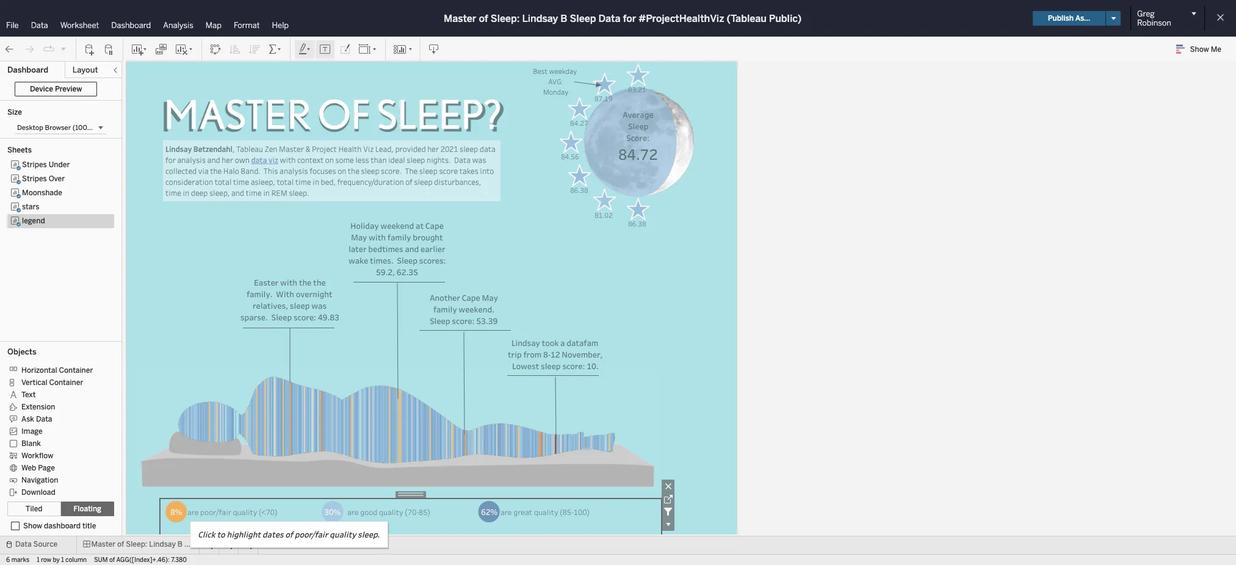 Task type: locate. For each thing, give the bounding box(es) containing it.
0 vertical spatial container
[[59, 366, 93, 375]]

1 horizontal spatial under
[[176, 68, 211, 85]]

master inside ', tableau zen master & project health viz lead, provided her 2021 sleep data for analysis and her'
[[279, 144, 304, 154]]

2 horizontal spatial in
[[313, 177, 319, 187]]

over down clear sheet 'icon'
[[174, 68, 201, 85]]

context
[[297, 155, 324, 165]]

0 vertical spatial show
[[1190, 45, 1209, 54]]

highlight image
[[298, 43, 312, 55]]

workflow
[[21, 452, 53, 460]]

stripes under up moonshade at the left of page
[[22, 161, 70, 169]]

viz
[[269, 155, 278, 165]]

objects list box
[[7, 360, 114, 498]]

0 vertical spatial stripes under
[[131, 68, 211, 85]]

container for vertical container
[[49, 378, 83, 387]]

rem
[[271, 188, 287, 198]]

stripes over up moonshade at the left of page
[[22, 175, 65, 183]]

master of sleep: lindsay b sleep data
[[91, 540, 222, 549]]

1 vertical spatial under
[[49, 161, 70, 169]]

application
[[122, 36, 1235, 565]]

sum
[[94, 557, 108, 564]]

0 horizontal spatial show
[[23, 522, 42, 530]]

swap rows and columns image
[[209, 43, 222, 55]]

image left credit:
[[254, 532, 275, 542]]

0 horizontal spatial image
[[21, 427, 43, 436]]

1 vertical spatial over
[[49, 175, 65, 183]]

web page option
[[7, 461, 105, 474]]

sleep inside ', tableau zen master & project health viz lead, provided her 2021 sleep data for analysis and her'
[[460, 144, 478, 154]]

total up rem
[[277, 177, 294, 187]]

more options image
[[662, 518, 675, 531]]

0 horizontal spatial master
[[91, 540, 115, 549]]

dashboard up new worksheet icon
[[111, 21, 151, 30]]

desktop browser (1000 x 800)
[[17, 124, 114, 132]]

stripes over down duplicate 'icon'
[[129, 68, 201, 85]]

show down 'tiled'
[[23, 522, 42, 530]]

1 horizontal spatial 1
[[61, 557, 64, 564]]

b right data:
[[177, 540, 183, 549]]

go to sheet image
[[662, 493, 675, 505]]

1 vertical spatial stripes under
[[22, 161, 70, 169]]

1 horizontal spatial sleep
[[570, 13, 596, 24]]

0 horizontal spatial over
[[49, 175, 65, 183]]

than
[[371, 155, 387, 165]]

over up moonshade at the left of page
[[49, 175, 65, 183]]

for left #projecthealthviz
[[623, 13, 636, 24]]

sleep down the nights.
[[419, 166, 438, 176]]

1 vertical spatial b
[[177, 540, 183, 549]]

sleep,
[[209, 188, 230, 198]]

dashboard
[[111, 21, 151, 30], [7, 65, 48, 74]]

best
[[533, 67, 548, 76]]

asleep,
[[251, 177, 275, 187]]

0 horizontal spatial and
[[207, 155, 220, 165]]

tableau
[[236, 144, 263, 154]]

master for master of sleep: lindsay b sleep data
[[91, 540, 115, 549]]

sleep up weekday
[[570, 13, 596, 24]]

1 vertical spatial image
[[254, 532, 275, 542]]

ideal
[[388, 155, 405, 165]]

score.
[[381, 166, 402, 176]]

1 horizontal spatial dashboard
[[111, 21, 151, 30]]

lindsay right data:
[[178, 532, 204, 542]]

list box containing stripes under
[[7, 158, 114, 338]]

and right sleep,
[[231, 188, 244, 198]]

help
[[272, 21, 289, 30]]

extension option
[[7, 400, 105, 413]]

her up the nights.
[[427, 144, 439, 154]]

1 horizontal spatial sleep:
[[491, 13, 520, 24]]

0 vertical spatial stripes over
[[129, 68, 201, 85]]

image inside option
[[21, 427, 43, 436]]

in down asleep,
[[263, 188, 270, 198]]

1 left row
[[37, 557, 39, 564]]

file
[[6, 21, 19, 30]]

image
[[21, 427, 43, 436], [254, 532, 275, 542]]

| right stock
[[348, 532, 350, 542]]

best weekday avg: monday
[[533, 67, 579, 96]]

stock
[[325, 532, 345, 542]]

betzendahl up via
[[193, 144, 233, 154]]

and inside ', tableau zen master & project health viz lead, provided her 2021 sleep data for analysis and her'
[[207, 155, 220, 165]]

7.380
[[171, 557, 187, 564]]

time down asleep,
[[246, 188, 262, 198]]

blank
[[21, 439, 41, 448]]

1 horizontal spatial total
[[277, 177, 294, 187]]

1 horizontal spatial b
[[561, 13, 567, 24]]

for up collected
[[165, 155, 176, 165]]

list box
[[7, 158, 114, 338]]

sleep up 7.380
[[184, 540, 204, 549]]

0 horizontal spatial dashboard
[[7, 65, 48, 74]]

0 horizontal spatial sleep
[[184, 540, 204, 549]]

takes
[[459, 166, 478, 176]]

| left credit:
[[248, 532, 251, 542]]

0 horizontal spatial for
[[165, 155, 176, 165]]

0 vertical spatial sleep
[[570, 13, 596, 24]]

her up halo
[[222, 155, 233, 165]]

download
[[21, 488, 55, 497]]

0 vertical spatial b
[[561, 13, 567, 24]]

over
[[174, 68, 201, 85], [49, 175, 65, 183]]

total up sleep,
[[215, 177, 232, 187]]

1 vertical spatial container
[[49, 378, 83, 387]]

0 vertical spatial data
[[480, 144, 496, 154]]

application containing stripes over
[[122, 36, 1235, 565]]

1 horizontal spatial over
[[174, 68, 201, 85]]

1 horizontal spatial her
[[427, 144, 439, 154]]

1 vertical spatial master
[[279, 144, 304, 154]]

disturbances,
[[434, 177, 481, 187]]

0 vertical spatial analysis
[[177, 155, 206, 165]]

data inside 'option'
[[36, 415, 52, 424]]

1 vertical spatial analysis
[[280, 166, 308, 176]]

replay animation image left new data source image
[[60, 45, 67, 52]]

b up weekday
[[561, 13, 567, 24]]

1 right by
[[61, 557, 64, 564]]

1 vertical spatial data
[[251, 155, 267, 165]]

stripes under down duplicate 'icon'
[[131, 68, 211, 85]]

greg robinson
[[1137, 9, 1171, 27]]

in left bed,
[[313, 177, 319, 187]]

show for show dashboard title
[[23, 522, 42, 530]]

0 vertical spatial for
[[623, 13, 636, 24]]

dashboard
[[44, 522, 81, 530]]

1 horizontal spatial analysis
[[280, 166, 308, 176]]

viz
[[363, 144, 374, 154]]

vertical container
[[21, 378, 83, 387]]

data up was
[[480, 144, 496, 154]]

0 horizontal spatial under
[[49, 161, 70, 169]]

under
[[176, 68, 211, 85], [49, 161, 70, 169]]

container for horizontal container
[[59, 366, 93, 375]]

device
[[30, 85, 53, 93]]

sleep up was
[[460, 144, 478, 154]]

1 horizontal spatial image
[[254, 532, 275, 542]]

1 vertical spatial for
[[165, 155, 176, 165]]

moonshade
[[22, 189, 62, 197]]

show left me in the right of the page
[[1190, 45, 1209, 54]]

1 vertical spatial sleep:
[[126, 540, 147, 549]]

&
[[306, 144, 310, 154]]

consideration
[[165, 177, 213, 187]]

web
[[21, 464, 36, 472]]

nights.
[[427, 155, 451, 165]]

sleep: for master of sleep: lindsay b sleep data for #projecthealthviz (tableau public)
[[491, 13, 520, 24]]

sleep up frequency/duration
[[361, 166, 379, 176]]

data
[[480, 144, 496, 154], [251, 155, 267, 165]]

replay animation image right redo icon at the left top of page
[[43, 43, 55, 55]]

0 vertical spatial betzendahl
[[193, 144, 233, 154]]

extension
[[21, 403, 55, 411]]

own
[[235, 155, 250, 165]]

800)
[[98, 124, 114, 132]]

agg([index]+.46):
[[116, 557, 170, 564]]

data up band.
[[251, 155, 267, 165]]

time
[[233, 177, 249, 187], [295, 177, 311, 187], [165, 188, 181, 198], [246, 188, 262, 198]]

lindsay
[[522, 13, 558, 24], [165, 144, 192, 154], [178, 532, 204, 542], [149, 540, 176, 549]]

deep
[[191, 188, 208, 198]]

1 horizontal spatial data
[[480, 144, 496, 154]]

sleep up the
[[407, 155, 425, 165]]

1 horizontal spatial and
[[231, 188, 244, 198]]

text
[[21, 391, 36, 399]]

6
[[6, 557, 10, 564]]

of inside with context on some less than ideal sleep nights.  data was collected via the halo band.  this analysis focuses on the sleep score.  the sleep score takes into consideration total time asleep, total time in bed, frequency/duration of sleep disturbances, time in deep sleep, and time in rem sleep.
[[405, 177, 413, 187]]

0 horizontal spatial |
[[248, 532, 251, 542]]

0 vertical spatial on
[[325, 155, 334, 165]]

1 horizontal spatial show
[[1190, 45, 1209, 54]]

0 vertical spatial under
[[176, 68, 211, 85]]

0 horizontal spatial analysis
[[177, 155, 206, 165]]

show inside button
[[1190, 45, 1209, 54]]

container down horizontal container
[[49, 378, 83, 387]]

show dashboard title
[[23, 522, 96, 530]]

0 horizontal spatial the
[[210, 166, 222, 176]]

sleep:
[[491, 13, 520, 24], [126, 540, 147, 549]]

container up vertical container option
[[59, 366, 93, 375]]

1 horizontal spatial |
[[348, 532, 350, 542]]

0 horizontal spatial b
[[177, 540, 183, 549]]

image up blank
[[21, 427, 43, 436]]

0 horizontal spatial stripes over
[[22, 175, 65, 183]]

0 horizontal spatial sleep:
[[126, 540, 147, 549]]

0 vertical spatial over
[[174, 68, 201, 85]]

container inside vertical container option
[[49, 378, 83, 387]]

browser
[[45, 124, 71, 132]]

container inside horizontal container option
[[59, 366, 93, 375]]

source
[[33, 540, 58, 549]]

analysis
[[177, 155, 206, 165], [280, 166, 308, 176]]

dashboard down redo icon at the left top of page
[[7, 65, 48, 74]]

time up sleep.
[[295, 177, 311, 187]]

2 vertical spatial master
[[91, 540, 115, 549]]

0 vertical spatial master
[[444, 13, 476, 24]]

collapse image
[[112, 67, 119, 74]]

in down consideration
[[183, 188, 189, 198]]

analysis down with
[[280, 166, 308, 176]]

1 vertical spatial and
[[231, 188, 244, 198]]

(tableau
[[727, 13, 767, 24]]

under up moonshade at the left of page
[[49, 161, 70, 169]]

0 horizontal spatial data
[[251, 155, 267, 165]]

the down less
[[348, 166, 359, 176]]

, tableau zen master & project health viz lead, provided her 2021 sleep data for analysis and her
[[165, 144, 497, 165]]

and up via
[[207, 155, 220, 165]]

stripes under
[[131, 68, 211, 85], [22, 161, 70, 169]]

1 vertical spatial her
[[222, 155, 233, 165]]

with
[[280, 155, 296, 165]]

sleep for master of sleep: lindsay b sleep data
[[184, 540, 204, 549]]

sort ascending image
[[229, 43, 241, 55]]

2 horizontal spatial master
[[444, 13, 476, 24]]

on down some
[[338, 166, 346, 176]]

0 horizontal spatial total
[[215, 177, 232, 187]]

halo
[[223, 166, 239, 176]]

sleep
[[570, 13, 596, 24], [184, 540, 204, 549]]

1 vertical spatial show
[[23, 522, 42, 530]]

data: lindsay betzendahl  |  image credit: adobe stock  |  designed by: jessica moon
[[157, 532, 446, 542]]

on down project
[[325, 155, 334, 165]]

data
[[599, 13, 620, 24], [31, 21, 48, 30], [454, 155, 471, 165], [36, 415, 52, 424], [15, 540, 31, 549], [206, 540, 222, 549]]

0 horizontal spatial stripes under
[[22, 161, 70, 169]]

1 horizontal spatial the
[[348, 166, 359, 176]]

betzendahl right data:
[[206, 532, 245, 542]]

show
[[1190, 45, 1209, 54], [23, 522, 42, 530]]

#projecthealthviz
[[639, 13, 724, 24]]

replay animation image
[[43, 43, 55, 55], [60, 45, 67, 52]]

the right via
[[210, 166, 222, 176]]

show/hide cards image
[[393, 43, 413, 55]]

page
[[38, 464, 55, 472]]

0 horizontal spatial replay animation image
[[43, 43, 55, 55]]

,
[[233, 144, 235, 154]]

pause auto updates image
[[103, 43, 115, 55]]

robinson
[[1137, 18, 1171, 27]]

on
[[325, 155, 334, 165], [338, 166, 346, 176]]

1 vertical spatial on
[[338, 166, 346, 176]]

1 horizontal spatial master
[[279, 144, 304, 154]]

for inside ', tableau zen master & project health viz lead, provided her 2021 sleep data for analysis and her'
[[165, 155, 176, 165]]

1 1 from the left
[[37, 557, 39, 564]]

0 vertical spatial and
[[207, 155, 220, 165]]

image image
[[136, 77, 529, 165], [565, 85, 718, 200], [245, 150, 1210, 565], [139, 367, 659, 490]]

horizontal container
[[21, 366, 93, 375]]

zen
[[265, 144, 277, 154]]

analysis down lindsay betzendahl
[[177, 155, 206, 165]]

1 vertical spatial sleep
[[184, 540, 204, 549]]

for
[[623, 13, 636, 24], [165, 155, 176, 165]]

0 horizontal spatial 1
[[37, 557, 39, 564]]

0 vertical spatial image
[[21, 427, 43, 436]]

under down clear sheet 'icon'
[[176, 68, 211, 85]]

lindsay up 7.380
[[149, 540, 176, 549]]

and
[[207, 155, 220, 165], [231, 188, 244, 198]]

stripes over
[[129, 68, 201, 85], [22, 175, 65, 183]]

stripes
[[129, 68, 171, 85], [131, 68, 173, 85], [22, 161, 47, 169], [22, 175, 47, 183]]

1
[[37, 557, 39, 564], [61, 557, 64, 564]]

of for master of sleep: lindsay b sleep data for #projecthealthviz (tableau public)
[[479, 13, 488, 24]]

marks. press enter to open the view data window.. use arrow keys to navigate data visualization elements. image
[[534, 36, 742, 248], [579, 82, 699, 202], [155, 90, 635, 479], [157, 90, 637, 472], [161, 499, 661, 549]]

master
[[444, 13, 476, 24], [279, 144, 304, 154], [91, 540, 115, 549]]

show me button
[[1171, 40, 1232, 59]]

sheets
[[7, 146, 32, 154]]

0 vertical spatial sleep:
[[491, 13, 520, 24]]

hide mark labels image
[[319, 43, 331, 55]]

in
[[313, 177, 319, 187], [183, 188, 189, 198], [263, 188, 270, 198]]

her
[[427, 144, 439, 154], [222, 155, 233, 165]]



Task type: describe. For each thing, give the bounding box(es) containing it.
sleep down the
[[414, 177, 433, 187]]

weekday
[[549, 67, 577, 76]]

text option
[[7, 388, 105, 400]]

map
[[206, 21, 222, 30]]

publish as...
[[1048, 14, 1090, 23]]

blank option
[[7, 437, 105, 449]]

worksheet
[[60, 21, 99, 30]]

0 vertical spatial her
[[427, 144, 439, 154]]

data source
[[15, 540, 58, 549]]

1 horizontal spatial stripes over
[[129, 68, 201, 85]]

own data viz
[[235, 155, 278, 165]]

totals image
[[268, 43, 283, 55]]

sum of agg([index]+.46): 7.380
[[94, 557, 187, 564]]

greg
[[1137, 9, 1155, 18]]

data:
[[157, 532, 176, 542]]

0 horizontal spatial in
[[183, 188, 189, 198]]

device preview button
[[15, 82, 97, 96]]

1 vertical spatial dashboard
[[7, 65, 48, 74]]

credit:
[[277, 532, 300, 542]]

2 total from the left
[[277, 177, 294, 187]]

1 horizontal spatial on
[[338, 166, 346, 176]]

redo image
[[23, 43, 35, 55]]

2 the from the left
[[348, 166, 359, 176]]

legend
[[22, 217, 45, 225]]

me
[[1211, 45, 1221, 54]]

band.
[[241, 166, 260, 176]]

floating
[[74, 505, 101, 513]]

workflow option
[[7, 449, 105, 461]]

avg:
[[548, 77, 563, 86]]

analysis inside with context on some less than ideal sleep nights.  data was collected via the halo band.  this analysis focuses on the sleep score.  the sleep score takes into consideration total time asleep, total time in bed, frequency/duration of sleep disturbances, time in deep sleep, and time in rem sleep.
[[280, 166, 308, 176]]

horizontal
[[21, 366, 57, 375]]

fit image
[[358, 43, 378, 55]]

web page
[[21, 464, 55, 472]]

by:
[[387, 532, 398, 542]]

and inside with context on some less than ideal sleep nights.  data was collected via the halo band.  this analysis focuses on the sleep score.  the sleep score takes into consideration total time asleep, total time in bed, frequency/duration of sleep disturbances, time in deep sleep, and time in rem sleep.
[[231, 188, 244, 198]]

via
[[198, 166, 209, 176]]

1 row by 1 column
[[37, 557, 87, 564]]

0 horizontal spatial her
[[222, 155, 233, 165]]

preview
[[55, 85, 82, 93]]

focuses
[[310, 166, 336, 176]]

download option
[[7, 486, 105, 498]]

navigation
[[21, 476, 58, 485]]

column
[[65, 557, 87, 564]]

sleep.
[[289, 188, 309, 198]]

publish as... button
[[1033, 11, 1105, 26]]

1 horizontal spatial replay animation image
[[60, 45, 67, 52]]

x
[[93, 124, 97, 132]]

objects
[[7, 347, 37, 356]]

row
[[41, 557, 51, 564]]

2 | from the left
[[348, 532, 350, 542]]

master of sleep: lindsay b sleep data for #projecthealthviz (tableau public)
[[444, 13, 802, 24]]

time down band.
[[233, 177, 249, 187]]

this
[[264, 166, 278, 176]]

time down consideration
[[165, 188, 181, 198]]

ask data
[[21, 415, 52, 424]]

monday
[[543, 87, 569, 96]]

download image
[[428, 43, 440, 55]]

1 horizontal spatial in
[[263, 188, 270, 198]]

0 horizontal spatial on
[[325, 155, 334, 165]]

vertical
[[21, 378, 47, 387]]

new data source image
[[84, 43, 96, 55]]

project
[[312, 144, 337, 154]]

analysis inside ', tableau zen master & project health viz lead, provided her 2021 sleep data for analysis and her'
[[177, 155, 206, 165]]

size
[[7, 108, 22, 117]]

moon
[[426, 532, 446, 542]]

device preview
[[30, 85, 82, 93]]

marks
[[11, 557, 29, 564]]

lindsay up collected
[[165, 144, 192, 154]]

2 1 from the left
[[61, 557, 64, 564]]

use as filter image
[[662, 505, 675, 518]]

1 horizontal spatial stripes under
[[131, 68, 211, 85]]

remove from dashboard image
[[662, 480, 675, 493]]

lindsay up best
[[522, 13, 558, 24]]

b for master of sleep: lindsay b sleep data
[[177, 540, 183, 549]]

1 | from the left
[[248, 532, 251, 542]]

duplicate image
[[155, 43, 167, 55]]

format workbook image
[[339, 43, 351, 55]]

public)
[[769, 13, 802, 24]]

1 vertical spatial stripes over
[[22, 175, 65, 183]]

master for master of sleep: lindsay b sleep data for #projecthealthviz (tableau public)
[[444, 13, 476, 24]]

of for master of sleep: lindsay b sleep data
[[117, 540, 124, 549]]

title
[[82, 522, 96, 530]]

1 the from the left
[[210, 166, 222, 176]]

score
[[439, 166, 458, 176]]

of for sum of agg([index]+.46): 7.380
[[109, 557, 115, 564]]

new worksheet image
[[131, 43, 148, 55]]

(1000
[[73, 124, 92, 132]]

provided
[[395, 144, 426, 154]]

adobe
[[302, 532, 324, 542]]

collected
[[165, 166, 197, 176]]

image option
[[7, 425, 105, 437]]

lead,
[[375, 144, 394, 154]]

into
[[480, 166, 494, 176]]

data inside ', tableau zen master & project health viz lead, provided her 2021 sleep data for analysis and her'
[[480, 144, 496, 154]]

less
[[355, 155, 369, 165]]

stars
[[22, 203, 39, 211]]

designed
[[354, 532, 386, 542]]

1 total from the left
[[215, 177, 232, 187]]

b for master of sleep: lindsay b sleep data for #projecthealthviz (tableau public)
[[561, 13, 567, 24]]

was
[[472, 155, 486, 165]]

data inside with context on some less than ideal sleep nights.  data was collected via the halo band.  this analysis focuses on the sleep score.  the sleep score takes into consideration total time asleep, total time in bed, frequency/duration of sleep disturbances, time in deep sleep, and time in rem sleep.
[[454, 155, 471, 165]]

6 marks
[[6, 557, 29, 564]]

horizontal container option
[[7, 364, 105, 376]]

togglestate option group
[[7, 502, 114, 516]]

publish
[[1048, 14, 1074, 23]]

1 vertical spatial betzendahl
[[206, 532, 245, 542]]

1 horizontal spatial for
[[623, 13, 636, 24]]

analysis
[[163, 21, 193, 30]]

some
[[335, 155, 354, 165]]

sleep: for master of sleep: lindsay b sleep data
[[126, 540, 147, 549]]

sleep for master of sleep: lindsay b sleep data for #projecthealthviz (tableau public)
[[570, 13, 596, 24]]

vertical container option
[[7, 376, 105, 388]]

jessica
[[400, 532, 425, 542]]

the
[[405, 166, 418, 176]]

2021
[[441, 144, 458, 154]]

bed,
[[321, 177, 336, 187]]

sort descending image
[[248, 43, 261, 55]]

frequency/duration
[[337, 177, 404, 187]]

show for show me
[[1190, 45, 1209, 54]]

0 vertical spatial dashboard
[[111, 21, 151, 30]]

navigation option
[[7, 474, 105, 486]]

undo image
[[4, 43, 16, 55]]

ask data option
[[7, 413, 105, 425]]

with context on some less than ideal sleep nights.  data was collected via the halo band.  this analysis focuses on the sleep score.  the sleep score takes into consideration total time asleep, total time in bed, frequency/duration of sleep disturbances, time in deep sleep, and time in rem sleep.
[[165, 155, 496, 198]]

ask
[[21, 415, 34, 424]]

health
[[338, 144, 362, 154]]

clear sheet image
[[175, 43, 194, 55]]



Task type: vqa. For each thing, say whether or not it's contained in the screenshot.
create image
no



